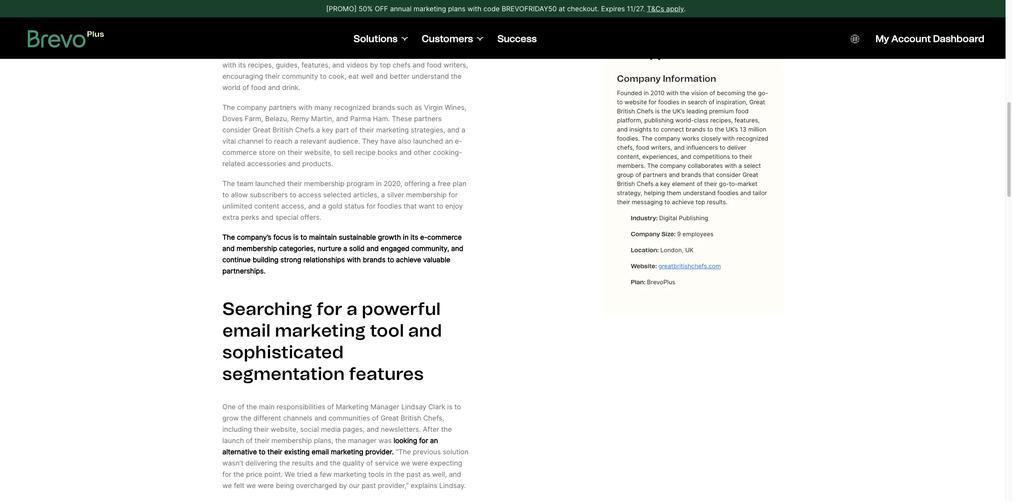 Task type: describe. For each thing, give the bounding box(es) containing it.
1 vertical spatial company
[[655, 135, 681, 142]]

and up element
[[669, 171, 680, 178]]

of inside the previous solution wasn't delivering the results and the quality of service we were expecting for the price point. we tried a few marketing tools in the past as well, and we felt we were being overcharged by our past provider,"
[[367, 459, 373, 468]]

doves
[[223, 114, 243, 123]]

achieve inside founded in 2010 with the vision of becoming the go- to website for foodies in search of inspiration, great british chefs is the uk's leading premium food platform, publishing world-class recipes, features, and insights to connect brands to the uk's 13 million foodies. the company works closely with recognized chefs, food writers, and influencers to deliver content, experiences, and competitions to their members. the company collaborates with a select group of partners and brands that consider great british chefs a key element of their go-to-market strategy, helping them understand foodies and tailor their messaging to achieve top results.
[[672, 198, 695, 206]]

store
[[259, 148, 276, 157]]

location:
[[631, 247, 659, 254]]

searching for a powerful email marketing tool and sophisticated segmentation features
[[223, 298, 442, 385]]

in left the search in the top of the page
[[682, 98, 687, 106]]

[promo]
[[326, 4, 357, 13]]

strategies,
[[411, 126, 446, 134]]

t&cs apply link
[[647, 3, 685, 14]]

ham.
[[373, 114, 390, 123]]

0 horizontal spatial we
[[223, 482, 232, 490]]

off
[[375, 4, 388, 13]]

key inside founded in 2010 with the vision of becoming the go- to website for foodies in search of inspiration, great british chefs is the uk's leading premium food platform, publishing world-class recipes, features, and insights to connect brands to the uk's 13 million foodies. the company works closely with recognized chefs, food writers, and influencers to deliver content, experiences, and competitions to their members. the company collaborates with a select group of partners and brands that consider great british chefs a key element of their go-to-market strategy, helping them understand foodies and tailor their messaging to achieve top results.
[[661, 180, 671, 187]]

access
[[299, 191, 322, 199]]

and up 'foodies.'
[[618, 126, 628, 133]]

and left products.
[[288, 159, 301, 168]]

the down the insights
[[642, 135, 653, 142]]

information
[[663, 73, 717, 84]]

2 vertical spatial chefs
[[637, 180, 654, 187]]

vital
[[223, 137, 236, 146]]

publishing
[[679, 214, 709, 222]]

offering
[[405, 179, 430, 188]]

industry: digital publishing
[[631, 214, 709, 222]]

membership inside the company's focus is to maintain sustainable growth in its e-commerce and membership categories, nurture a solid and engaged community, and continue building strong relationships with brands to achieve valuable partnerships.
[[237, 244, 277, 253]]

code
[[484, 4, 500, 13]]

of right element
[[697, 180, 703, 187]]

chefs,
[[424, 414, 445, 423]]

website
[[625, 98, 647, 106]]

2 vertical spatial company
[[660, 162, 687, 169]]

to inside one of the main responsibilities of marketing manager lindsay clark is to grow the different channels and communities of great british chefs, including their website, social media pages, and newsletters. after the launch of their membership plans, the manager was
[[455, 403, 461, 411]]

status
[[345, 202, 365, 211]]

of right the one
[[238, 403, 245, 411]]

at
[[559, 4, 566, 13]]

british down group
[[618, 180, 636, 187]]

audience.
[[329, 137, 360, 146]]

and down the 'wines,'
[[448, 126, 460, 134]]

with right 2010
[[667, 89, 679, 97]]

button image
[[851, 35, 860, 43]]

great right inspiration,
[[750, 98, 766, 106]]

cooking-
[[433, 148, 462, 157]]

with left code
[[468, 4, 482, 13]]

british inside the company partners with many recognized brands such as virgin wines, doves farm, belazu, remy martin, and parma ham. these partners consider great british chefs a key part of their marketing strategies, and a vital channel to reach a relevant audience. they have also launched an e- commerce store on their website, to sell recipe books and other cooking- related accessories and products.
[[273, 126, 293, 134]]

british up platform,
[[618, 107, 636, 115]]

brands up works
[[686, 126, 706, 133]]

is inside the company's focus is to maintain sustainable growth in its e-commerce and membership categories, nurture a solid and engaged community, and continue building strong relationships with brands to achieve valuable partnerships.
[[294, 233, 299, 242]]

0 horizontal spatial were
[[258, 482, 274, 490]]

the up provider,"
[[394, 470, 405, 479]]

and up 'few'
[[316, 459, 328, 468]]

website:
[[631, 263, 657, 270]]

an inside looking for an alternative to their existing email marketing provider.
[[431, 437, 438, 445]]

top inside has been inspiring food enthusiasts with its recipes, guides, features, and videos by top chefs and food writers, encouraging their community to cook, eat well and better understand the world of food and drink.
[[380, 61, 391, 69]]

and down works
[[675, 144, 685, 151]]

greatbritishchefs.com link
[[659, 262, 722, 270]]

the for the company partners with many recognized brands such as virgin wines, doves farm, belazu, remy martin, and parma ham. these partners consider great british chefs a key part of their marketing strategies, and a vital channel to reach a relevant audience. they have also launched an e- commerce store on their website, to sell recipe books and other cooking- related accessories and products.
[[223, 103, 235, 112]]

they
[[362, 137, 379, 146]]

been
[[363, 49, 379, 58]]

influencers
[[687, 144, 719, 151]]

the up the publishing
[[662, 107, 671, 115]]

group
[[618, 171, 634, 178]]

and left drink.
[[268, 83, 280, 92]]

to down the publishing
[[654, 126, 660, 133]]

publishing
[[645, 116, 674, 124]]

my account dashboard link
[[876, 33, 985, 45]]

membership up want
[[406, 191, 447, 199]]

access,
[[281, 202, 306, 211]]

and up 'media' at the left
[[315, 414, 327, 423]]

with inside the company partners with many recognized brands such as virgin wines, doves farm, belazu, remy martin, and parma ham. these partners consider great british chefs a key part of their marketing strategies, and a vital channel to reach a relevant audience. they have also launched an e- commerce store on their website, to sell recipe books and other cooking- related accessories and products.
[[299, 103, 313, 112]]

reach
[[274, 137, 293, 146]]

marketing inside the company partners with many recognized brands such as virgin wines, doves farm, belazu, remy martin, and parma ham. these partners consider great british chefs a key part of their marketing strategies, and a vital channel to reach a relevant audience. they have also launched an e- commerce store on their website, to sell recipe books and other cooking- related accessories and products.
[[377, 126, 409, 134]]

company for company information
[[618, 73, 661, 84]]

commerce inside the company's focus is to maintain sustainable growth in its e-commerce and membership categories, nurture a solid and engaged community, and continue building strong relationships with brands to achieve valuable partnerships.
[[428, 233, 462, 242]]

engaged
[[381, 244, 410, 253]]

has
[[349, 49, 361, 58]]

brands up element
[[682, 171, 702, 178]]

and inside searching for a powerful email marketing tool and sophisticated segmentation features
[[409, 320, 442, 341]]

marketing inside the previous solution wasn't delivering the results and the quality of service we were expecting for the price point. we tried a few marketing tools in the past as well, and we felt we were being overcharged by our past provider,"
[[334, 470, 367, 479]]

1 vertical spatial foodies
[[718, 189, 739, 197]]

deliver
[[728, 144, 747, 151]]

videos
[[347, 61, 368, 69]]

0 horizontal spatial past
[[362, 482, 376, 490]]

0 vertical spatial past
[[407, 470, 421, 479]]

"
[[396, 448, 399, 456]]

.
[[685, 4, 687, 13]]

their inside looking for an alternative to their existing email marketing provider.
[[268, 448, 283, 456]]

for inside the previous solution wasn't delivering the results and the quality of service we were expecting for the price point. we tried a few marketing tools in the past as well, and we felt we were being overcharged by our past provider,"
[[223, 470, 232, 479]]

foodies.
[[618, 135, 640, 142]]

of right vision
[[710, 89, 716, 97]]

main
[[259, 403, 275, 411]]

the up including
[[241, 414, 252, 423]]

want
[[419, 202, 435, 211]]

features, inside has been inspiring food enthusiasts with its recipes, guides, features, and videos by top chefs and food writers, encouraging their community to cook, eat well and better understand the world of food and drink.
[[302, 61, 331, 69]]

to left sell
[[334, 148, 341, 157]]

relevant
[[300, 137, 327, 146]]

the up 'few'
[[330, 459, 341, 468]]

to left deliver
[[720, 144, 726, 151]]

and up lindsay.
[[449, 470, 462, 479]]

launched inside the team launched their membership program in 2020, offering a free plan to allow subscribers to access selected articles, a silver membership for unlimited content access, and a gold status for foodies that want to enjoy extra perks and special offers.
[[256, 179, 285, 188]]

in left 2010
[[644, 89, 649, 97]]

belazu,
[[265, 114, 289, 123]]

including
[[223, 425, 252, 434]]

consider inside the company partners with many recognized brands such as virgin wines, doves farm, belazu, remy martin, and parma ham. these partners consider great british chefs a key part of their marketing strategies, and a vital channel to reach a relevant audience. they have also launched an e- commerce store on their website, to sell recipe books and other cooking- related accessories and products.
[[223, 126, 251, 134]]

to up "access,"
[[290, 191, 297, 199]]

them
[[667, 189, 682, 197]]

other
[[414, 148, 431, 157]]

to up store
[[266, 137, 272, 146]]

and down content
[[261, 213, 274, 222]]

world
[[223, 83, 241, 92]]

of down members.
[[636, 171, 642, 178]]

perks
[[241, 213, 259, 222]]

drink.
[[282, 83, 301, 92]]

by inside the previous solution wasn't delivering the results and the quality of service we were expecting for the price point. we tried a few marketing tools in the past as well, and we felt we were being overcharged by our past provider,"
[[339, 482, 347, 490]]

tool
[[370, 320, 404, 341]]

farm,
[[245, 114, 263, 123]]

to right want
[[437, 202, 444, 211]]

the left main
[[246, 403, 257, 411]]

the up closely
[[715, 126, 725, 133]]

premium
[[710, 107, 735, 115]]

searching
[[223, 298, 313, 320]]

to down engaged
[[388, 256, 394, 264]]

to left allow
[[223, 191, 229, 199]]

million
[[749, 126, 767, 133]]

in inside the company's focus is to maintain sustainable growth in its e-commerce and membership categories, nurture a solid and engaged community, and continue building strong relationships with brands to achieve valuable partnerships.
[[403, 233, 409, 242]]

explains
[[411, 482, 438, 490]]

sustainable
[[339, 233, 376, 242]]

the down 'media' at the left
[[335, 437, 346, 445]]

the left vision
[[681, 89, 690, 97]]

tried
[[297, 470, 312, 479]]

an inside the company partners with many recognized brands such as virgin wines, doves farm, belazu, remy martin, and parma ham. these partners consider great british chefs a key part of their marketing strategies, and a vital channel to reach a relevant audience. they have also launched an e- commerce store on their website, to sell recipe books and other cooking- related accessories and products.
[[445, 137, 453, 146]]

and right the chefs
[[413, 61, 425, 69]]

growth
[[378, 233, 401, 242]]

in inside the previous solution wasn't delivering the results and the quality of service we were expecting for the price point. we tried a few marketing tools in the past as well, and we felt we were being overcharged by our past provider,"
[[387, 470, 392, 479]]

marketing inside searching for a powerful email marketing tool and sophisticated segmentation features
[[275, 320, 366, 341]]

to down 'them'
[[665, 198, 671, 206]]

content,
[[618, 153, 641, 160]]

apply
[[667, 4, 685, 13]]

overcharged
[[296, 482, 337, 490]]

success
[[498, 33, 537, 45]]

of inside the company partners with many recognized brands such as virgin wines, doves farm, belazu, remy martin, and parma ham. these partners consider great british chefs a key part of their marketing strategies, and a vital channel to reach a relevant audience. they have also launched an e- commerce store on their website, to sell recipe books and other cooking- related accessories and products.
[[351, 126, 358, 134]]

the down experiences,
[[648, 162, 659, 169]]

plan:
[[631, 279, 646, 286]]

categories,
[[279, 244, 316, 253]]

commerce inside the company partners with many recognized brands such as virgin wines, doves farm, belazu, remy martin, and parma ham. these partners consider great british chefs a key part of their marketing strategies, and a vital channel to reach a relevant audience. they have also launched an e- commerce store on their website, to sell recipe books and other cooking- related accessories and products.
[[223, 148, 257, 157]]

food up the chefs
[[411, 49, 426, 58]]

recipes, inside has been inspiring food enthusiasts with its recipes, guides, features, and videos by top chefs and food writers, encouraging their community to cook, eat well and better understand the world of food and drink.
[[248, 61, 274, 69]]

top inside founded in 2010 with the vision of becoming the go- to website for foodies in search of inspiration, great british chefs is the uk's leading premium food platform, publishing world-class recipes, features, and insights to connect brands to the uk's 13 million foodies. the company works closely with recognized chefs, food writers, and influencers to deliver content, experiences, and competitions to their members. the company collaborates with a select group of partners and brands that consider great british chefs a key element of their go-to-market strategy, helping them understand foodies and tailor their messaging to achieve top results.
[[696, 198, 706, 206]]

looking for an alternative to their existing email marketing provider.
[[223, 437, 438, 456]]

0 horizontal spatial go-
[[720, 180, 730, 187]]

of up premium
[[709, 98, 715, 106]]

launch
[[223, 437, 244, 445]]

after
[[423, 425, 440, 434]]

website, inside the company partners with many recognized brands such as virgin wines, doves farm, belazu, remy martin, and parma ham. these partners consider great british chefs a key part of their marketing strategies, and a vital channel to reach a relevant audience. they have also launched an e- commerce store on their website, to sell recipe books and other cooking- related accessories and products.
[[305, 148, 332, 157]]

and down market
[[741, 189, 752, 197]]

special
[[276, 213, 299, 222]]

the right the 'becoming'
[[748, 89, 757, 97]]

solutions
[[354, 33, 398, 45]]

its inside has been inspiring food enthusiasts with its recipes, guides, features, and videos by top chefs and food writers, encouraging their community to cook, eat well and better understand the world of food and drink.
[[239, 61, 246, 69]]

is inside one of the main responsibilities of marketing manager lindsay clark is to grow the different channels and communities of great british chefs, including their website, social media pages, and newsletters. after the launch of their membership plans, the manager was
[[448, 403, 453, 411]]

the up felt
[[234, 470, 244, 479]]

to up closely
[[708, 126, 714, 133]]

to down deliver
[[732, 153, 738, 160]]

to inside has been inspiring food enthusiasts with its recipes, guides, features, and videos by top chefs and food writers, encouraging their community to cook, eat well and better understand the world of food and drink.
[[320, 72, 327, 81]]

price
[[246, 470, 263, 479]]

of up alternative
[[246, 437, 253, 445]]

the inside has been inspiring food enthusiasts with its recipes, guides, features, and videos by top chefs and food writers, encouraging their community to cook, eat well and better understand the world of food and drink.
[[451, 72, 462, 81]]

one of the main responsibilities of marketing manager lindsay clark is to grow the different channels and communities of great british chefs, including their website, social media pages, and newsletters. after the launch of their membership plans, the manager was
[[223, 403, 461, 445]]

the right after
[[441, 425, 452, 434]]

brands inside the company partners with many recognized brands such as virgin wines, doves farm, belazu, remy martin, and parma ham. these partners consider great british chefs a key part of their marketing strategies, and a vital channel to reach a relevant audience. they have also launched an e- commerce store on their website, to sell recipe books and other cooking- related accessories and products.
[[373, 103, 395, 112]]

expecting
[[430, 459, 463, 468]]

food down enthusiasts in the top of the page
[[427, 61, 442, 69]]

have
[[381, 137, 396, 146]]

customers
[[422, 33, 474, 45]]

marketing inside looking for an alternative to their existing email marketing provider.
[[331, 448, 364, 456]]

food down inspiration,
[[736, 107, 749, 115]]

1 horizontal spatial we
[[247, 482, 256, 490]]

0 vertical spatial foodies
[[659, 98, 680, 106]]

their inside the team launched their membership program in 2020, offering a free plan to allow subscribers to access selected articles, a silver membership for unlimited content access, and a gold status for foodies that want to enjoy extra perks and special offers.
[[287, 179, 302, 188]]

that inside the team launched their membership program in 2020, offering a free plan to allow subscribers to access selected articles, a silver membership for unlimited content access, and a gold status for foodies that want to enjoy extra perks and special offers.
[[404, 202, 417, 211]]

and up offers.
[[308, 202, 321, 211]]

company information
[[618, 73, 717, 84]]

by inside has been inspiring food enthusiasts with its recipes, guides, features, and videos by top chefs and food writers, encouraging their community to cook, eat well and better understand the world of food and drink.
[[370, 61, 378, 69]]

content
[[254, 202, 280, 211]]

strong
[[281, 256, 302, 264]]

we
[[285, 470, 295, 479]]

of down manager
[[372, 414, 379, 423]]

select
[[744, 162, 762, 169]]

team
[[237, 179, 254, 188]]



Task type: locate. For each thing, give the bounding box(es) containing it.
great inside the company partners with many recognized brands such as virgin wines, doves farm, belazu, remy martin, and parma ham. these partners consider great british chefs a key part of their marketing strategies, and a vital channel to reach a relevant audience. they have also launched an e- commerce store on their website, to sell recipe books and other cooking- related accessories and products.
[[253, 126, 271, 134]]

and down powerful
[[409, 320, 442, 341]]

e- inside the company partners with many recognized brands such as virgin wines, doves farm, belazu, remy martin, and parma ham. these partners consider great british chefs a key part of their marketing strategies, and a vital channel to reach a relevant audience. they have also launched an e- commerce store on their website, to sell recipe books and other cooking- related accessories and products.
[[455, 137, 463, 146]]

2 horizontal spatial partners
[[643, 171, 668, 178]]

0 horizontal spatial by
[[339, 482, 347, 490]]

community,
[[412, 244, 450, 253]]

a inside the previous solution wasn't delivering the results and the quality of service we were expecting for the price point. we tried a few marketing tools in the past as well, and we felt we were being overcharged by our past provider,"
[[314, 470, 318, 479]]

features, up "community"
[[302, 61, 331, 69]]

in
[[644, 89, 649, 97], [682, 98, 687, 106], [376, 179, 382, 188], [403, 233, 409, 242], [387, 470, 392, 479]]

expires
[[602, 4, 625, 13]]

well
[[361, 72, 374, 81]]

these
[[392, 114, 412, 123]]

partners up the "helping"
[[643, 171, 668, 178]]

social
[[300, 425, 319, 434]]

key up 'them'
[[661, 180, 671, 187]]

1 horizontal spatial writers,
[[651, 144, 673, 151]]

0 horizontal spatial top
[[380, 61, 391, 69]]

and up 'manager'
[[367, 425, 379, 434]]

marketing up the have
[[377, 126, 409, 134]]

digital
[[660, 214, 678, 222]]

email inside searching for a powerful email marketing tool and sophisticated segmentation features
[[223, 320, 271, 341]]

1 horizontal spatial its
[[411, 233, 419, 242]]

great down select
[[743, 171, 759, 178]]

0 horizontal spatial key
[[322, 126, 334, 134]]

chefs inside the company partners with many recognized brands such as virgin wines, doves farm, belazu, remy martin, and parma ham. these partners consider great british chefs a key part of their marketing strategies, and a vital channel to reach a relevant audience. they have also launched an e- commerce store on their website, to sell recipe books and other cooking- related accessories and products.
[[295, 126, 314, 134]]

for inside searching for a powerful email marketing tool and sophisticated segmentation features
[[317, 298, 343, 320]]

and up cook, on the top left of page
[[333, 61, 345, 69]]

0 vertical spatial chefs
[[637, 107, 654, 115]]

0 vertical spatial email
[[223, 320, 271, 341]]

the up allow
[[223, 179, 235, 188]]

website, inside one of the main responsibilities of marketing manager lindsay clark is to grow the different channels and communities of great british chefs, including their website, social media pages, and newsletters. after the launch of their membership plans, the manager was
[[271, 425, 298, 434]]

writers, up experiences,
[[651, 144, 673, 151]]

provider,"
[[378, 482, 409, 490]]

1 horizontal spatial were
[[412, 459, 428, 468]]

chefs
[[637, 107, 654, 115], [295, 126, 314, 134], [637, 180, 654, 187]]

channel
[[238, 137, 264, 146]]

t&cs
[[647, 4, 665, 13]]

sell
[[343, 148, 354, 157]]

the inside the team launched their membership program in 2020, offering a free plan to allow subscribers to access selected articles, a silver membership for unlimited content access, and a gold status for foodies that want to enjoy extra perks and special offers.
[[223, 179, 235, 188]]

1 vertical spatial features,
[[735, 116, 760, 124]]

the down extra
[[223, 233, 235, 242]]

0 vertical spatial e-
[[455, 137, 463, 146]]

parma
[[350, 114, 371, 123]]

1 vertical spatial by
[[339, 482, 347, 490]]

50%
[[359, 4, 373, 13]]

account
[[892, 33, 932, 45]]

class
[[695, 116, 709, 124]]

1 horizontal spatial partners
[[414, 114, 442, 123]]

foodies down to-
[[718, 189, 739, 197]]

of inside has been inspiring food enthusiasts with its recipes, guides, features, and videos by top chefs and food writers, encouraging their community to cook, eat well and better understand the world of food and drink.
[[243, 83, 249, 92]]

email down searching
[[223, 320, 271, 341]]

consider inside founded in 2010 with the vision of becoming the go- to website for foodies in search of inspiration, great british chefs is the uk's leading premium food platform, publishing world-class recipes, features, and insights to connect brands to the uk's 13 million foodies. the company works closely with recognized chefs, food writers, and influencers to deliver content, experiences, and competitions to their members. the company collaborates with a select group of partners and brands that consider great british chefs a key element of their go-to-market strategy, helping them understand foodies and tailor their messaging to achieve top results.
[[717, 171, 741, 178]]

0 horizontal spatial email
[[223, 320, 271, 341]]

the up "we" at the bottom left
[[279, 459, 290, 468]]

uk
[[686, 246, 694, 254]]

the inside the previous solution wasn't delivering the results and the quality of service we were expecting for the price point. we tried a few marketing tools in the past as well, and we felt we were being overcharged by our past provider,"
[[399, 448, 411, 456]]

cook,
[[329, 72, 347, 81]]

that
[[703, 171, 715, 178], [404, 202, 417, 211]]

in inside the team launched their membership program in 2020, offering a free plan to allow subscribers to access selected articles, a silver membership for unlimited content access, and a gold status for foodies that want to enjoy extra perks and special offers.
[[376, 179, 382, 188]]

1 vertical spatial go-
[[720, 180, 730, 187]]

features, inside founded in 2010 with the vision of becoming the go- to website for foodies in search of inspiration, great british chefs is the uk's leading premium food platform, publishing world-class recipes, features, and insights to connect brands to the uk's 13 million foodies. the company works closely with recognized chefs, food writers, and influencers to deliver content, experiences, and competitions to their members. the company collaborates with a select group of partners and brands that consider great british chefs a key element of their go-to-market strategy, helping them understand foodies and tailor their messaging to achieve top results.
[[735, 116, 760, 124]]

key
[[322, 126, 334, 134], [661, 180, 671, 187]]

0 vertical spatial partners
[[269, 103, 297, 112]]

0 horizontal spatial partners
[[269, 103, 297, 112]]

company size: 9 employees
[[631, 230, 714, 238]]

with up deliver
[[723, 135, 735, 142]]

that down collaborates
[[703, 171, 715, 178]]

wasn't
[[223, 459, 244, 468]]

and right well
[[376, 72, 388, 81]]

understand down enthusiasts in the top of the page
[[412, 72, 449, 81]]

1 vertical spatial commerce
[[428, 233, 462, 242]]

1 vertical spatial consider
[[717, 171, 741, 178]]

brands up ham.
[[373, 103, 395, 112]]

virgin
[[424, 103, 443, 112]]

marketing up sophisticated
[[275, 320, 366, 341]]

1 vertical spatial as
[[423, 470, 431, 479]]

0 horizontal spatial recipes,
[[248, 61, 274, 69]]

1 vertical spatial is
[[294, 233, 299, 242]]

2 horizontal spatial foodies
[[718, 189, 739, 197]]

channels
[[283, 414, 313, 423]]

in left 2020,
[[376, 179, 382, 188]]

recipes, up the encouraging
[[248, 61, 274, 69]]

maintain
[[309, 233, 337, 242]]

selected
[[324, 191, 352, 199]]

has been inspiring food enthusiasts with its recipes, guides, features, and videos by top chefs and food writers, encouraging their community to cook, eat well and better understand the world of food and drink.
[[223, 49, 469, 92]]

company up "farm,"
[[237, 103, 267, 112]]

such
[[397, 103, 413, 112]]

1 vertical spatial an
[[431, 437, 438, 445]]

1 horizontal spatial go-
[[759, 89, 769, 97]]

as inside the previous solution wasn't delivering the results and the quality of service we were expecting for the price point. we tried a few marketing tools in the past as well, and we felt we were being overcharged by our past provider,"
[[423, 470, 431, 479]]

1 vertical spatial achieve
[[396, 256, 422, 264]]

0 vertical spatial is
[[656, 107, 660, 115]]

writers,
[[444, 61, 469, 69], [651, 144, 673, 151]]

0 vertical spatial features,
[[302, 61, 331, 69]]

its inside the company's focus is to maintain sustainable growth in its e-commerce and membership categories, nurture a solid and engaged community, and continue building strong relationships with brands to achieve valuable partnerships.
[[411, 233, 419, 242]]

continue
[[223, 256, 251, 264]]

company down experiences,
[[660, 162, 687, 169]]

to up categories,
[[301, 233, 307, 242]]

with inside the company's focus is to maintain sustainable growth in its e-commerce and membership categories, nurture a solid and engaged community, and continue building strong relationships with brands to achieve valuable partnerships.
[[347, 256, 361, 264]]

the inside the company partners with many recognized brands such as virgin wines, doves farm, belazu, remy martin, and parma ham. these partners consider great british chefs a key part of their marketing strategies, and a vital channel to reach a relevant audience. they have also launched an e- commerce store on their website, to sell recipe books and other cooking- related accessories and products.
[[223, 103, 235, 112]]

membership down company's
[[237, 244, 277, 253]]

partners inside founded in 2010 with the vision of becoming the go- to website for foodies in search of inspiration, great british chefs is the uk's leading premium food platform, publishing world-class recipes, features, and insights to connect brands to the uk's 13 million foodies. the company works closely with recognized chefs, food writers, and influencers to deliver content, experiences, and competitions to their members. the company collaborates with a select group of partners and brands that consider great british chefs a key element of their go-to-market strategy, helping them understand foodies and tailor their messaging to achieve top results.
[[643, 171, 668, 178]]

well,
[[433, 470, 447, 479]]

0 horizontal spatial its
[[239, 61, 246, 69]]

membership up the existing
[[272, 437, 312, 445]]

in down service
[[387, 470, 392, 479]]

1 vertical spatial its
[[411, 233, 419, 242]]

different
[[254, 414, 281, 423]]

to down founded
[[618, 98, 623, 106]]

a inside the company's focus is to maintain sustainable growth in its e-commerce and membership categories, nurture a solid and engaged community, and continue building strong relationships with brands to achieve valuable partnerships.
[[344, 244, 348, 253]]

0 vertical spatial uk's
[[673, 107, 685, 115]]

1 vertical spatial top
[[696, 198, 706, 206]]

launched up subscribers
[[256, 179, 285, 188]]

website, down channels
[[271, 425, 298, 434]]

0 vertical spatial consider
[[223, 126, 251, 134]]

chefs
[[393, 61, 411, 69]]

vision
[[692, 89, 708, 97]]

company up founded
[[618, 73, 661, 84]]

1 horizontal spatial understand
[[684, 189, 716, 197]]

helping
[[645, 189, 665, 197]]

partnerships.
[[223, 267, 266, 275]]

we down price
[[247, 482, 256, 490]]

tools
[[369, 470, 385, 479]]

consider down doves
[[223, 126, 251, 134]]

2 vertical spatial is
[[448, 403, 453, 411]]

1 vertical spatial company
[[631, 231, 661, 238]]

a inside searching for a powerful email marketing tool and sophisticated segmentation features
[[347, 298, 358, 320]]

its up community,
[[411, 233, 419, 242]]

1 horizontal spatial uk's
[[726, 126, 739, 133]]

email inside looking for an alternative to their existing email marketing provider.
[[312, 448, 329, 456]]

one
[[223, 403, 236, 411]]

2 vertical spatial partners
[[643, 171, 668, 178]]

1 vertical spatial past
[[362, 482, 376, 490]]

chefs down the remy on the top of the page
[[295, 126, 314, 134]]

as inside the company partners with many recognized brands such as virgin wines, doves farm, belazu, remy martin, and parma ham. these partners consider great british chefs a key part of their marketing strategies, and a vital channel to reach a relevant audience. they have also launched an e- commerce store on their website, to sell recipe books and other cooking- related accessories and products.
[[415, 103, 422, 112]]

0 vertical spatial understand
[[412, 72, 449, 81]]

0 vertical spatial achieve
[[672, 198, 695, 206]]

element
[[673, 180, 696, 187]]

service
[[375, 459, 399, 468]]

recognized inside founded in 2010 with the vision of becoming the go- to website for foodies in search of inspiration, great british chefs is the uk's leading premium food platform, publishing world-class recipes, features, and insights to connect brands to the uk's 13 million foodies. the company works closely with recognized chefs, food writers, and influencers to deliver content, experiences, and competitions to their members. the company collaborates with a select group of partners and brands that consider great british chefs a key element of their go-to-market strategy, helping them understand foodies and tailor their messaging to achieve top results.
[[737, 135, 769, 142]]

and down the influencers
[[681, 153, 692, 160]]

segmentation
[[223, 363, 345, 385]]

of left marketing
[[328, 403, 334, 411]]

the company partners with many recognized brands such as virgin wines, doves farm, belazu, remy martin, and parma ham. these partners consider great british chefs a key part of their marketing strategies, and a vital channel to reach a relevant audience. they have also launched an e- commerce store on their website, to sell recipe books and other cooking- related accessories and products.
[[223, 103, 467, 168]]

features
[[349, 363, 424, 385]]

commerce
[[223, 148, 257, 157], [428, 233, 462, 242]]

launched inside the company partners with many recognized brands such as virgin wines, doves farm, belazu, remy martin, and parma ham. these partners consider great british chefs a key part of their marketing strategies, and a vital channel to reach a relevant audience. they have also launched an e- commerce store on their website, to sell recipe books and other cooking- related accessories and products.
[[413, 137, 443, 146]]

recognized down the million
[[737, 135, 769, 142]]

1 horizontal spatial that
[[703, 171, 715, 178]]

e- inside the company's focus is to maintain sustainable growth in its e-commerce and membership categories, nurture a solid and engaged community, and continue building strong relationships with brands to achieve valuable partnerships.
[[421, 233, 428, 242]]

0 vertical spatial top
[[380, 61, 391, 69]]

0 vertical spatial its
[[239, 61, 246, 69]]

1 horizontal spatial key
[[661, 180, 671, 187]]

1 horizontal spatial commerce
[[428, 233, 462, 242]]

success link
[[498, 33, 537, 45]]

0 horizontal spatial uk's
[[673, 107, 685, 115]]

and up continue
[[223, 244, 235, 253]]

uk's left the 13
[[726, 126, 739, 133]]

the for the company's focus is to maintain sustainable growth in its e-commerce and membership categories, nurture a solid and engaged community, and continue building strong relationships with brands to achieve valuable partnerships.
[[223, 233, 235, 242]]

closely
[[702, 135, 722, 142]]

1 vertical spatial launched
[[256, 179, 285, 188]]

0 horizontal spatial writers,
[[444, 61, 469, 69]]

is inside founded in 2010 with the vision of becoming the go- to website for foodies in search of inspiration, great british chefs is the uk's leading premium food platform, publishing world-class recipes, features, and insights to connect brands to the uk's 13 million foodies. the company works closely with recognized chefs, food writers, and influencers to deliver content, experiences, and competitions to their members. the company collaborates with a select group of partners and brands that consider great british chefs a key element of their go-to-market strategy, helping them understand foodies and tailor their messaging to achieve top results.
[[656, 107, 660, 115]]

1 vertical spatial recognized
[[737, 135, 769, 142]]

products.
[[302, 159, 333, 168]]

0 horizontal spatial foodies
[[378, 202, 402, 211]]

brands inside the company's focus is to maintain sustainable growth in its e-commerce and membership categories, nurture a solid and engaged community, and continue building strong relationships with brands to achieve valuable partnerships.
[[363, 256, 386, 264]]

brevofriday50
[[502, 4, 557, 13]]

we right service
[[401, 459, 410, 468]]

0 horizontal spatial an
[[431, 437, 438, 445]]

for inside looking for an alternative to their existing email marketing provider.
[[419, 437, 429, 445]]

and right solid
[[367, 244, 379, 253]]

launched
[[413, 137, 443, 146], [256, 179, 285, 188]]

company inside 'company size: 9 employees'
[[631, 231, 661, 238]]

1 horizontal spatial email
[[312, 448, 329, 456]]

features,
[[302, 61, 331, 69], [735, 116, 760, 124]]

0 vertical spatial recipes,
[[248, 61, 274, 69]]

website, up products.
[[305, 148, 332, 157]]

achieve
[[672, 198, 695, 206], [396, 256, 422, 264]]

for inside founded in 2010 with the vision of becoming the go- to website for foodies in search of inspiration, great british chefs is the uk's leading premium food platform, publishing world-class recipes, features, and insights to connect brands to the uk's 13 million foodies. the company works closely with recognized chefs, food writers, and influencers to deliver content, experiences, and competitions to their members. the company collaborates with a select group of partners and brands that consider great british chefs a key element of their go-to-market strategy, helping them understand foodies and tailor their messaging to achieve top results.
[[649, 98, 657, 106]]

1 horizontal spatial launched
[[413, 137, 443, 146]]

e- up cooking-
[[455, 137, 463, 146]]

becoming
[[718, 89, 746, 97]]

1 vertical spatial key
[[661, 180, 671, 187]]

and right community,
[[452, 244, 464, 253]]

0 horizontal spatial launched
[[256, 179, 285, 188]]

0 vertical spatial were
[[412, 459, 428, 468]]

books
[[378, 148, 398, 157]]

the for the team launched their membership program in 2020, offering a free plan to allow subscribers to access selected articles, a silver membership for unlimited content access, and a gold status for foodies that want to enjoy extra perks and special offers.
[[223, 179, 235, 188]]

1 horizontal spatial past
[[407, 470, 421, 479]]

0 horizontal spatial recognized
[[334, 103, 371, 112]]

the inside the company's focus is to maintain sustainable growth in its e-commerce and membership categories, nurture a solid and engaged community, and continue building strong relationships with brands to achieve valuable partnerships.
[[223, 233, 235, 242]]

2 vertical spatial foodies
[[378, 202, 402, 211]]

0 vertical spatial commerce
[[223, 148, 257, 157]]

the down looking
[[399, 448, 411, 456]]

0 horizontal spatial commerce
[[223, 148, 257, 157]]

1 vertical spatial website,
[[271, 425, 298, 434]]

the team launched their membership program in 2020, offering a free plan to allow subscribers to access selected articles, a silver membership for unlimited content access, and a gold status for foodies that want to enjoy extra perks and special offers.
[[223, 179, 467, 222]]

wines,
[[445, 103, 467, 112]]

eat
[[349, 72, 359, 81]]

1 vertical spatial chefs
[[295, 126, 314, 134]]

grow
[[223, 414, 239, 423]]

9
[[678, 230, 681, 238]]

2 horizontal spatial is
[[656, 107, 660, 115]]

0 horizontal spatial understand
[[412, 72, 449, 81]]

1 horizontal spatial e-
[[455, 137, 463, 146]]

0 vertical spatial launched
[[413, 137, 443, 146]]

0 vertical spatial recognized
[[334, 103, 371, 112]]

the up doves
[[223, 103, 235, 112]]

achieve down 'them'
[[672, 198, 695, 206]]

key inside the company partners with many recognized brands such as virgin wines, doves farm, belazu, remy martin, and parma ham. these partners consider great british chefs a key part of their marketing strategies, and a vital channel to reach a relevant audience. they have also launched an e- commerce store on their website, to sell recipe books and other cooking- related accessories and products.
[[322, 126, 334, 134]]

brevo image
[[28, 30, 104, 48]]

1 horizontal spatial foodies
[[659, 98, 680, 106]]

writers, inside has been inspiring food enthusiasts with its recipes, guides, features, and videos by top chefs and food writers, encouraging their community to cook, eat well and better understand the world of food and drink.
[[444, 61, 469, 69]]

experiences,
[[643, 153, 679, 160]]

felt
[[234, 482, 245, 490]]

that inside founded in 2010 with the vision of becoming the go- to website for foodies in search of inspiration, great british chefs is the uk's leading premium food platform, publishing world-class recipes, features, and insights to connect brands to the uk's 13 million foodies. the company works closely with recognized chefs, food writers, and influencers to deliver content, experiences, and competitions to their members. the company collaborates with a select group of partners and brands that consider great british chefs a key element of their go-to-market strategy, helping them understand foodies and tailor their messaging to achieve top results.
[[703, 171, 715, 178]]

of down the encouraging
[[243, 83, 249, 92]]

top left results.
[[696, 198, 706, 206]]

0 vertical spatial company
[[618, 73, 661, 84]]

plans
[[448, 4, 466, 13]]

0 vertical spatial writers,
[[444, 61, 469, 69]]

as right the such
[[415, 103, 422, 112]]

food down the encouraging
[[251, 83, 266, 92]]

2 horizontal spatial we
[[401, 459, 410, 468]]

allow
[[231, 191, 248, 199]]

understand inside has been inspiring food enthusiasts with its recipes, guides, features, and videos by top chefs and food writers, encouraging their community to cook, eat well and better understand the world of food and drink.
[[412, 72, 449, 81]]

with inside has been inspiring food enthusiasts with its recipes, guides, features, and videos by top chefs and food writers, encouraging their community to cook, eat well and better understand the world of food and drink.
[[223, 61, 237, 69]]

british
[[618, 107, 636, 115], [273, 126, 293, 134], [618, 180, 636, 187], [401, 414, 422, 423]]

recipes, inside founded in 2010 with the vision of becoming the go- to website for foodies in search of inspiration, great british chefs is the uk's leading premium food platform, publishing world-class recipes, features, and insights to connect brands to the uk's 13 million foodies. the company works closely with recognized chefs, food writers, and influencers to deliver content, experiences, and competitions to their members. the company collaborates with a select group of partners and brands that consider great british chefs a key element of their go-to-market strategy, helping them understand foodies and tailor their messaging to achieve top results.
[[711, 116, 733, 124]]

understand inside founded in 2010 with the vision of becoming the go- to website for foodies in search of inspiration, great british chefs is the uk's leading premium food platform, publishing world-class recipes, features, and insights to connect brands to the uk's 13 million foodies. the company works closely with recognized chefs, food writers, and influencers to deliver content, experiences, and competitions to their members. the company collaborates with a select group of partners and brands that consider great british chefs a key element of their go-to-market strategy, helping them understand foodies and tailor their messaging to achieve top results.
[[684, 189, 716, 197]]

1 horizontal spatial recognized
[[737, 135, 769, 142]]

1 vertical spatial that
[[404, 202, 417, 211]]

1 vertical spatial email
[[312, 448, 329, 456]]

by
[[370, 61, 378, 69], [339, 482, 347, 490]]

company for company size: 9 employees
[[631, 231, 661, 238]]

great
[[750, 98, 766, 106], [253, 126, 271, 134], [743, 171, 759, 178], [381, 414, 399, 423]]

key down martin,
[[322, 126, 334, 134]]

with up to-
[[725, 162, 737, 169]]

and down the also
[[400, 148, 412, 157]]

and up part on the left top
[[336, 114, 348, 123]]

recognized inside the company partners with many recognized brands such as virgin wines, doves farm, belazu, remy martin, and parma ham. these partners consider great british chefs a key part of their marketing strategies, and a vital channel to reach a relevant audience. they have also launched an e- commerce store on their website, to sell recipe books and other cooking- related accessories and products.
[[334, 103, 371, 112]]

free
[[438, 179, 451, 188]]

great inside one of the main responsibilities of marketing manager lindsay clark is to grow the different channels and communities of great british chefs, including their website, social media pages, and newsletters. after the launch of their membership plans, the manager was
[[381, 414, 399, 423]]

marketing down the quality
[[334, 470, 367, 479]]

marketing left plans
[[414, 4, 447, 13]]

0 vertical spatial by
[[370, 61, 378, 69]]

unlimited
[[223, 202, 252, 211]]

0 vertical spatial website,
[[305, 148, 332, 157]]

their inside has been inspiring food enthusiasts with its recipes, guides, features, and videos by top chefs and food writers, encouraging their community to cook, eat well and better understand the world of food and drink.
[[265, 72, 280, 81]]

is up the publishing
[[656, 107, 660, 115]]

chefs,
[[618, 144, 635, 151]]

1 vertical spatial understand
[[684, 189, 716, 197]]

pages,
[[343, 425, 365, 434]]

london,
[[661, 246, 684, 254]]

on
[[278, 148, 286, 157]]

0 vertical spatial company
[[237, 103, 267, 112]]

0 vertical spatial that
[[703, 171, 715, 178]]

e- up community,
[[421, 233, 428, 242]]

1 horizontal spatial recipes,
[[711, 116, 733, 124]]

past up explains
[[407, 470, 421, 479]]

membership up "selected"
[[304, 179, 345, 188]]

0 vertical spatial an
[[445, 137, 453, 146]]

achieve inside the company's focus is to maintain sustainable growth in its e-commerce and membership categories, nurture a solid and engaged community, and continue building strong relationships with brands to achieve valuable partnerships.
[[396, 256, 422, 264]]

we left felt
[[223, 482, 232, 490]]

with up the remy on the top of the page
[[299, 103, 313, 112]]

its up the encouraging
[[239, 61, 246, 69]]

membership inside one of the main responsibilities of marketing manager lindsay clark is to grow the different channels and communities of great british chefs, including their website, social media pages, and newsletters. after the launch of their membership plans, the manager was
[[272, 437, 312, 445]]

to inside looking for an alternative to their existing email marketing provider.
[[259, 448, 266, 456]]

1 horizontal spatial is
[[448, 403, 453, 411]]

focus
[[274, 233, 292, 242]]

1 vertical spatial recipes,
[[711, 116, 733, 124]]

food
[[411, 49, 426, 58], [427, 61, 442, 69], [251, 83, 266, 92], [736, 107, 749, 115], [637, 144, 650, 151]]

0 vertical spatial key
[[322, 126, 334, 134]]

the company's focus is to maintain sustainable growth in its e-commerce and membership categories, nurture a solid and engaged community, and continue building strong relationships with brands to achieve valuable partnerships.
[[223, 233, 464, 275]]

an up cooking-
[[445, 137, 453, 146]]

british inside one of the main responsibilities of marketing manager lindsay clark is to grow the different channels and communities of great british chefs, including their website, social media pages, and newsletters. after the launch of their membership plans, the manager was
[[401, 414, 422, 423]]

enjoy
[[446, 202, 463, 211]]

responsibilities
[[277, 403, 326, 411]]

0 vertical spatial as
[[415, 103, 422, 112]]

go- right the 'becoming'
[[759, 89, 769, 97]]

1 vertical spatial uk's
[[726, 126, 739, 133]]

in up engaged
[[403, 233, 409, 242]]

plans,
[[314, 437, 334, 445]]

writers, down enthusiasts in the top of the page
[[444, 61, 469, 69]]

0 horizontal spatial achieve
[[396, 256, 422, 264]]

launched down strategies,
[[413, 137, 443, 146]]

food up content,
[[637, 144, 650, 151]]

company inside the company partners with many recognized brands such as virgin wines, doves farm, belazu, remy martin, and parma ham. these partners consider great british chefs a key part of their marketing strategies, and a vital channel to reach a relevant audience. they have also launched an e- commerce store on their website, to sell recipe books and other cooking- related accessories and products.
[[237, 103, 267, 112]]

1 vertical spatial partners
[[414, 114, 442, 123]]

consider
[[223, 126, 251, 134], [717, 171, 741, 178]]

delivering
[[246, 459, 278, 468]]

sophisticated
[[223, 342, 344, 363]]

being
[[276, 482, 294, 490]]

foodies inside the team launched their membership program in 2020, offering a free plan to allow subscribers to access selected articles, a silver membership for unlimited content access, and a gold status for foodies that want to enjoy extra perks and special offers.
[[378, 202, 402, 211]]

that left want
[[404, 202, 417, 211]]

1 vertical spatial were
[[258, 482, 274, 490]]

writers, inside founded in 2010 with the vision of becoming the go- to website for foodies in search of inspiration, great british chefs is the uk's leading premium food platform, publishing world-class recipes, features, and insights to connect brands to the uk's 13 million foodies. the company works closely with recognized chefs, food writers, and influencers to deliver content, experiences, and competitions to their members. the company collaborates with a select group of partners and brands that consider great british chefs a key element of their go-to-market strategy, helping them understand foodies and tailor their messaging to achieve top results.
[[651, 144, 673, 151]]

plan
[[453, 179, 467, 188]]

was
[[379, 437, 392, 445]]

the for the previous solution wasn't delivering the results and the quality of service we were expecting for the price point. we tried a few marketing tools in the past as well, and we felt we were being overcharged by our past provider,"
[[399, 448, 411, 456]]

previous
[[413, 448, 441, 456]]



Task type: vqa. For each thing, say whether or not it's contained in the screenshot.
the left Foodies
yes



